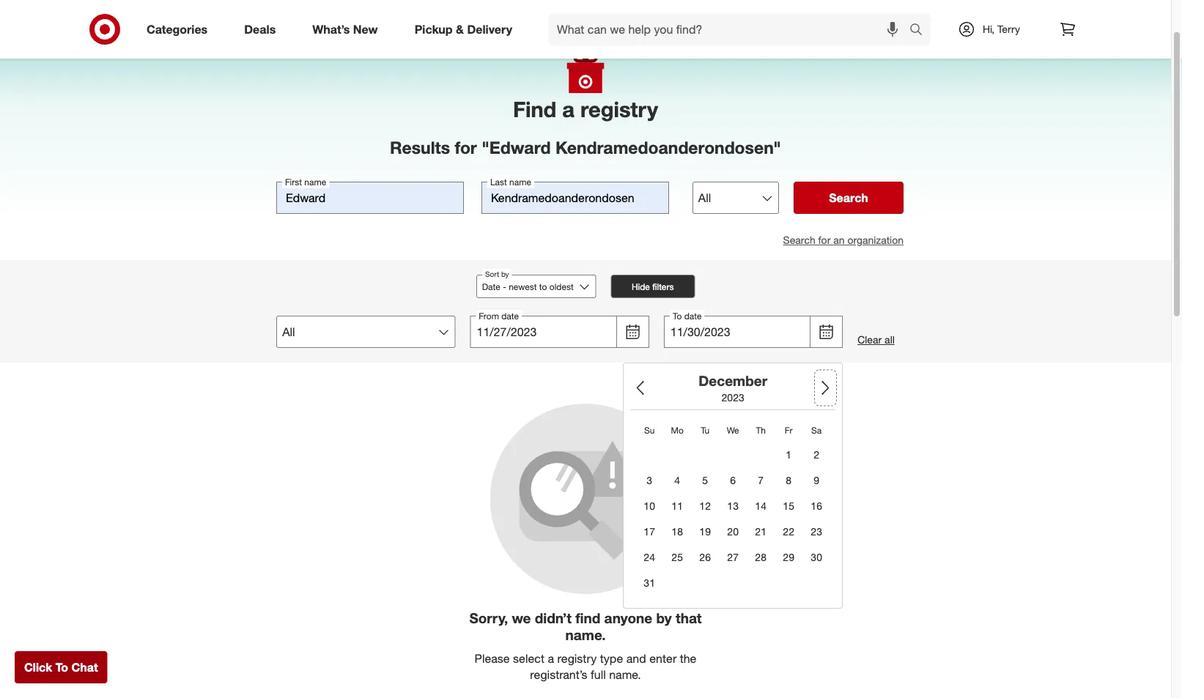 Task type: locate. For each thing, give the bounding box(es) containing it.
sa
[[811, 425, 822, 436]]

0 vertical spatial registry
[[581, 96, 658, 122]]

row down 2023
[[638, 420, 828, 442]]

1 vertical spatial search
[[783, 234, 816, 247]]

name. inside please select a registry type and enter the registrant's full name.
[[609, 669, 641, 683]]

row containing 1
[[638, 444, 828, 467]]

pickup & delivery link
[[402, 13, 531, 45]]

and
[[626, 652, 646, 666]]

search up search for an organization "link"
[[829, 191, 868, 205]]

1 horizontal spatial for
[[818, 234, 831, 247]]

categories link
[[134, 13, 226, 45]]

search button
[[794, 182, 904, 214]]

click to chat button
[[15, 652, 107, 684]]

row containing su
[[638, 420, 828, 442]]

search for search for an organization
[[783, 234, 816, 247]]

type
[[600, 652, 623, 666]]

chat
[[71, 660, 98, 675]]

fr
[[785, 425, 793, 436]]

grid
[[633, 418, 833, 598]]

that
[[676, 610, 702, 627]]

21
[[755, 526, 767, 539]]

name. inside sorry, we didn't find anyone by that name.
[[565, 627, 606, 644]]

0 vertical spatial search
[[829, 191, 868, 205]]

None telephone field
[[470, 316, 617, 348], [664, 316, 811, 348], [470, 316, 617, 348], [664, 316, 811, 348]]

sat dec 30 2023 cell
[[805, 547, 828, 570]]

fri dec 08 2023 cell
[[777, 470, 801, 493]]

0 horizontal spatial for
[[455, 138, 477, 158]]

for right the results
[[455, 138, 477, 158]]

4
[[675, 475, 680, 488]]

5 row from the top
[[638, 521, 828, 544]]

22
[[783, 526, 794, 539]]

row down wed dec 20 2023 cell
[[638, 547, 828, 570]]

sat dec 23 2023 cell
[[805, 521, 828, 544]]

mon dec 11 2023 cell
[[666, 495, 689, 519]]

24
[[644, 552, 655, 564]]

clear all button
[[858, 333, 895, 348]]

december
[[699, 373, 767, 389]]

row up 27
[[638, 521, 828, 544]]

None text field
[[481, 182, 669, 214]]

grid containing 1
[[633, 418, 833, 598]]

for for results
[[455, 138, 477, 158]]

sat dec 16 2023 cell
[[805, 495, 828, 519]]

a
[[562, 96, 575, 122], [548, 652, 554, 666]]

25
[[672, 552, 683, 564]]

mo
[[671, 425, 684, 436]]

0 vertical spatial for
[[455, 138, 477, 158]]

name. down find
[[565, 627, 606, 644]]

hide filters button
[[611, 275, 695, 299]]

terry
[[998, 23, 1020, 36]]

find
[[576, 610, 601, 627]]

mon dec 04 2023 cell
[[666, 470, 689, 493]]

filters
[[653, 281, 674, 292]]

0 horizontal spatial name.
[[565, 627, 606, 644]]

18
[[672, 526, 683, 539]]

What can we help you find? suggestions appear below search field
[[548, 13, 913, 45]]

to
[[55, 660, 68, 675]]

registry up results for "edward kendramedoanderondosen"
[[581, 96, 658, 122]]

search for an organization
[[783, 234, 904, 247]]

None text field
[[276, 182, 464, 214]]

thu dec 21 2023 cell
[[749, 521, 773, 544]]

registrant's
[[530, 669, 588, 683]]

search left an
[[783, 234, 816, 247]]

what's
[[312, 22, 350, 36]]

a up registrant's
[[548, 652, 554, 666]]

categories
[[147, 22, 208, 36]]

pickup & delivery
[[415, 22, 512, 36]]

search for an organization link
[[783, 234, 904, 247]]

find a registry
[[513, 96, 658, 122]]

sorry,
[[469, 610, 508, 627]]

2 row from the top
[[638, 444, 828, 467]]

name.
[[565, 627, 606, 644], [609, 669, 641, 683]]

31
[[644, 577, 655, 590]]

0 horizontal spatial a
[[548, 652, 554, 666]]

wed dec 06 2023 cell
[[721, 470, 745, 493]]

results
[[390, 138, 450, 158]]

thu dec 14 2023 cell
[[749, 495, 773, 519]]

row down we
[[638, 444, 828, 467]]

search
[[903, 24, 938, 38]]

a right 'find'
[[562, 96, 575, 122]]

full
[[591, 669, 606, 683]]

1 vertical spatial name.
[[609, 669, 641, 683]]

row containing 3
[[638, 470, 828, 493]]

what's new
[[312, 22, 378, 36]]

click
[[24, 660, 52, 675]]

0 vertical spatial name.
[[565, 627, 606, 644]]

0 vertical spatial a
[[562, 96, 575, 122]]

for
[[455, 138, 477, 158], [818, 234, 831, 247]]

hide
[[632, 281, 650, 292]]

0 horizontal spatial search
[[783, 234, 816, 247]]

1 horizontal spatial name.
[[609, 669, 641, 683]]

row containing 17
[[638, 521, 828, 544]]

kendramedoanderondosen"
[[555, 138, 781, 158]]

th
[[756, 425, 766, 436]]

fri dec 22 2023 cell
[[777, 521, 801, 544]]

row containing 10
[[638, 495, 828, 519]]

14
[[755, 500, 767, 513]]

search
[[829, 191, 868, 205], [783, 234, 816, 247]]

row group containing 1
[[638, 444, 828, 596]]

please select a registry type and enter the registrant's full name.
[[475, 652, 697, 683]]

registry
[[581, 96, 658, 122], [557, 652, 597, 666]]

sun dec 17 2023 cell
[[638, 521, 661, 544]]

12
[[700, 500, 711, 513]]

3 row from the top
[[638, 470, 828, 493]]

28
[[755, 552, 767, 564]]

4 row from the top
[[638, 495, 828, 519]]

1 vertical spatial registry
[[557, 652, 597, 666]]

row up 13
[[638, 470, 828, 493]]

2023
[[722, 392, 744, 405]]

1 vertical spatial for
[[818, 234, 831, 247]]

name. down and
[[609, 669, 641, 683]]

tu
[[701, 425, 710, 436]]

row up 20
[[638, 495, 828, 519]]

december 2023
[[699, 373, 767, 405]]

row group
[[638, 444, 828, 596]]

by
[[656, 610, 672, 627]]

row
[[638, 420, 828, 442], [638, 444, 828, 467], [638, 470, 828, 493], [638, 495, 828, 519], [638, 521, 828, 544], [638, 547, 828, 570]]

registry up registrant's
[[557, 652, 597, 666]]

we
[[727, 425, 739, 436]]

a inside please select a registry type and enter the registrant's full name.
[[548, 652, 554, 666]]

1 vertical spatial a
[[548, 652, 554, 666]]

wed dec 27 2023 cell
[[721, 547, 745, 570]]

1 row from the top
[[638, 420, 828, 442]]

wed dec 13 2023 cell
[[721, 495, 745, 519]]

6 row from the top
[[638, 547, 828, 570]]

27
[[727, 552, 739, 564]]

hi, terry
[[983, 23, 1020, 36]]

pickup
[[415, 22, 453, 36]]

1 horizontal spatial a
[[562, 96, 575, 122]]

3
[[647, 475, 652, 488]]

for left an
[[818, 234, 831, 247]]

search inside button
[[829, 191, 868, 205]]

1 horizontal spatial search
[[829, 191, 868, 205]]



Task type: vqa. For each thing, say whether or not it's contained in the screenshot.


Task type: describe. For each thing, give the bounding box(es) containing it.
search button
[[903, 13, 938, 48]]

select
[[513, 652, 545, 666]]

enter
[[650, 652, 677, 666]]

results for "edward kendramedoanderondosen"
[[390, 138, 781, 158]]

row group inside grid
[[638, 444, 828, 596]]

thu dec 28 2023 cell
[[749, 547, 773, 570]]

8
[[786, 475, 792, 488]]

thu dec 07 2023 cell
[[749, 470, 773, 493]]

registry inside please select a registry type and enter the registrant's full name.
[[557, 652, 597, 666]]

sun dec 24 2023 cell
[[638, 547, 661, 570]]

29
[[783, 552, 794, 564]]

fri dec 15 2023 cell
[[777, 495, 801, 519]]

26
[[700, 552, 711, 564]]

the
[[680, 652, 697, 666]]

"edward
[[482, 138, 551, 158]]

tue dec 05 2023 cell
[[693, 470, 717, 493]]

deals
[[244, 22, 276, 36]]

11
[[672, 500, 683, 513]]

19
[[700, 526, 711, 539]]

sat dec 02 2023 cell
[[805, 444, 828, 467]]

organization
[[848, 234, 904, 247]]

9
[[814, 475, 819, 488]]

anyone
[[604, 610, 652, 627]]

mon dec 25 2023 cell
[[666, 547, 689, 570]]

mon dec 18 2023 cell
[[666, 521, 689, 544]]

sorry, we didn't find anyone by that name.
[[469, 610, 702, 644]]

tue dec 19 2023 cell
[[693, 521, 717, 544]]

please
[[475, 652, 510, 666]]

20
[[727, 526, 739, 539]]

all
[[885, 334, 895, 347]]

sun dec 10 2023 cell
[[638, 495, 661, 519]]

6
[[730, 475, 736, 488]]

fri dec 29 2023 cell
[[777, 547, 801, 570]]

hide filters
[[632, 281, 674, 292]]

find
[[513, 96, 557, 122]]

clear all
[[858, 334, 895, 347]]

23
[[811, 526, 822, 539]]

&
[[456, 22, 464, 36]]

16
[[811, 500, 822, 513]]

an
[[834, 234, 845, 247]]

for for search
[[818, 234, 831, 247]]

7
[[758, 475, 764, 488]]

2
[[814, 449, 819, 462]]

sat dec 09 2023 cell
[[805, 470, 828, 493]]

deals link
[[232, 13, 294, 45]]

sun dec 31 2023 cell
[[638, 572, 661, 596]]

we
[[512, 610, 531, 627]]

delivery
[[467, 22, 512, 36]]

hi,
[[983, 23, 995, 36]]

15
[[783, 500, 794, 513]]

clear
[[858, 334, 882, 347]]

what's new link
[[300, 13, 396, 45]]

30
[[811, 552, 822, 564]]

search for search
[[829, 191, 868, 205]]

tue dec 26 2023 cell
[[693, 547, 717, 570]]

wed dec 20 2023 cell
[[721, 521, 745, 544]]

tue dec 12 2023 cell
[[693, 495, 717, 519]]

13
[[727, 500, 739, 513]]

row containing 24
[[638, 547, 828, 570]]

didn't
[[535, 610, 572, 627]]

sun dec 03 2023 cell
[[638, 470, 661, 493]]

click to chat
[[24, 660, 98, 675]]

fri dec 01 2023 cell
[[777, 444, 801, 467]]

5
[[702, 475, 708, 488]]

su
[[644, 425, 655, 436]]

search error image
[[490, 404, 681, 595]]

new
[[353, 22, 378, 36]]

17
[[644, 526, 655, 539]]

1
[[786, 449, 792, 462]]

10
[[644, 500, 655, 513]]



